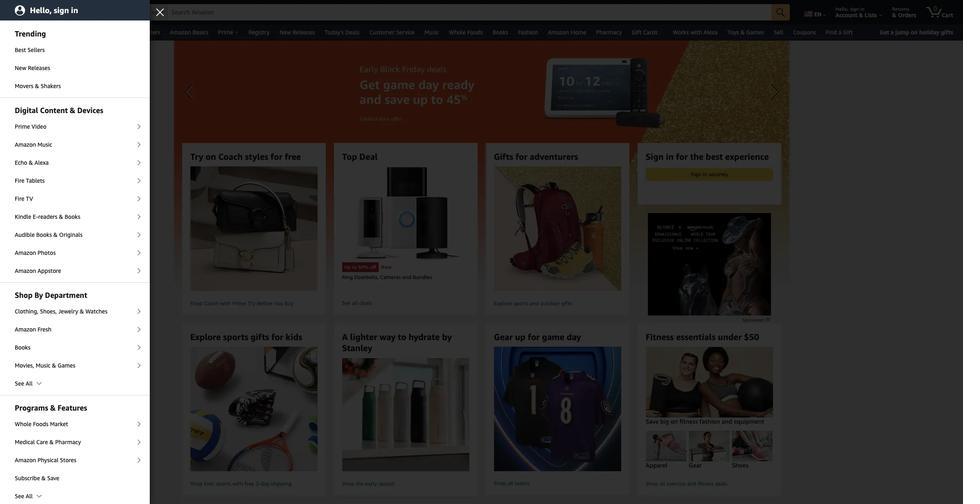 Task type: describe. For each thing, give the bounding box(es) containing it.
shop kids' sports with free 2-day shipping
[[190, 481, 292, 488]]

watches
[[85, 308, 107, 315]]

fire tv link
[[0, 190, 150, 208]]

2 vertical spatial on
[[671, 418, 678, 426]]

cleveland
[[96, 6, 118, 12]]

0 vertical spatial coach
[[218, 152, 243, 162]]

customer
[[369, 29, 395, 36]]

fresh
[[38, 326, 51, 333]]

shop for a lighter way to hydrate by stanley
[[342, 481, 355, 488]]

books up movies,
[[15, 344, 30, 351]]

see all deals link
[[342, 300, 469, 307]]

2 vertical spatial prime
[[232, 301, 246, 307]]

shoes link
[[729, 431, 776, 470]]

amazon basics link
[[165, 27, 213, 38]]

hello, sign in link
[[0, 0, 150, 21]]

clothing,
[[15, 308, 38, 315]]

all down subscribe
[[26, 493, 33, 500]]

amazon physical stores link
[[0, 452, 150, 470]]

shop coach with prime try before you buy link
[[176, 167, 332, 310]]

movers & shakers link
[[0, 78, 150, 95]]

amazon image
[[9, 7, 49, 20]]

0 vertical spatial best sellers link
[[125, 27, 165, 38]]

save big on fitness fashion and equipment image
[[619, 347, 800, 418]]

location
[[87, 11, 109, 18]]

music for amazon music
[[38, 141, 52, 148]]

2 vertical spatial gifts
[[251, 332, 269, 343]]

get a jump on holiday gifts link
[[877, 27, 957, 38]]

toys
[[728, 29, 739, 36]]

ring doorbells, cameras and bundles
[[342, 274, 432, 281]]

sponsored ad element
[[648, 213, 771, 316]]

& inside clothing, shoes, jewelry & watches link
[[80, 308, 84, 315]]

holiday deals
[[36, 29, 72, 36]]

up
[[515, 332, 526, 343]]

0 horizontal spatial new releases
[[15, 64, 50, 71]]

0 horizontal spatial sign
[[54, 6, 69, 15]]

0 horizontal spatial on
[[206, 152, 216, 162]]

1 vertical spatial new releases link
[[0, 60, 150, 77]]

a for get
[[891, 29, 894, 36]]

fire tablets
[[15, 177, 45, 184]]

sponsored
[[742, 318, 765, 323]]

new inside navigation navigation
[[280, 29, 291, 36]]

movies,
[[15, 362, 34, 369]]

programs & features
[[15, 404, 87, 413]]

find a gift
[[826, 29, 853, 36]]

& up market
[[50, 404, 56, 413]]

features
[[58, 404, 87, 413]]

amazon fresh link
[[0, 321, 150, 339]]

on inside navigation
[[911, 29, 918, 36]]

pharmacy inside navigation navigation
[[596, 29, 622, 36]]

0 horizontal spatial by
[[34, 291, 43, 300]]

gifts inside navigation navigation
[[941, 29, 954, 36]]

gift inside find a gift link
[[843, 29, 853, 36]]

explore sports gifts for kids
[[190, 332, 302, 343]]

1 horizontal spatial day
[[567, 332, 581, 343]]

shop all teams
[[494, 481, 530, 487]]

gear for gear
[[689, 462, 702, 469]]

shop by department
[[15, 291, 87, 300]]

thursday night football team themed jerseys and accessories. image
[[480, 347, 635, 472]]

& inside subscribe & save link
[[41, 475, 46, 482]]

digital content & devices
[[15, 106, 103, 115]]

a lighter way to hydrate by stanley image
[[335, 359, 476, 472]]

1 vertical spatial coach
[[204, 301, 219, 307]]

whole foods market
[[15, 421, 68, 428]]

under
[[718, 332, 742, 343]]

sell
[[774, 29, 784, 36]]

& inside toys & games link
[[741, 29, 745, 36]]

& inside movies, music & games link
[[52, 362, 56, 369]]

apparel
[[646, 462, 668, 469]]

account
[[836, 11, 858, 18]]

and right "fashion" on the right bottom of the page
[[722, 418, 732, 426]]

best for topmost the best sellers link
[[130, 29, 141, 36]]

main content containing try on coach styles for free
[[0, 41, 963, 505]]

$50
[[744, 332, 759, 343]]

doorbells,
[[354, 274, 379, 281]]

by inside a lighter way to hydrate by stanley
[[442, 332, 452, 343]]

0 horizontal spatial try
[[190, 152, 203, 162]]

amazon for amazon fresh
[[15, 326, 36, 333]]

1 horizontal spatial try
[[248, 301, 255, 307]]

styles
[[245, 152, 268, 162]]

for right gifts
[[516, 152, 528, 162]]

deals inside see all deals link
[[359, 300, 372, 307]]

audible books & originals link
[[0, 227, 150, 244]]

toys & games
[[728, 29, 764, 36]]

gifts for adventurers image
[[480, 167, 635, 291]]

see for second see all link from the bottom
[[15, 381, 24, 388]]

music inside 'link'
[[425, 29, 439, 36]]

books inside "link"
[[65, 213, 80, 220]]

amazon music
[[15, 141, 52, 148]]

shop all exercise and fitness deals link
[[646, 481, 773, 488]]

hello, sign in inside navigation navigation
[[836, 6, 865, 12]]

shoes,
[[40, 308, 57, 315]]

apparel image
[[643, 431, 690, 462]]

releases inside navigation navigation
[[293, 29, 315, 36]]

shop the early launch link
[[334, 359, 478, 490]]

for right up
[[528, 332, 540, 343]]

basics
[[193, 29, 208, 36]]

holiday deals link
[[31, 27, 77, 38]]

best
[[706, 152, 723, 162]]

1 vertical spatial games
[[58, 362, 75, 369]]

1 horizontal spatial books link
[[488, 27, 513, 38]]

all inside button
[[19, 29, 26, 36]]

hydrate
[[409, 332, 440, 343]]

fashion
[[518, 29, 538, 36]]

shop
[[15, 291, 33, 300]]

subscribe
[[15, 475, 40, 482]]

sign for sign in for the best experience
[[646, 152, 664, 162]]

0 vertical spatial fitness
[[680, 418, 698, 426]]

programs
[[15, 404, 48, 413]]

try on coach styles for free image
[[176, 167, 332, 291]]

amazon fresh
[[15, 326, 51, 333]]

see all for second see all link from the top of the page
[[15, 493, 33, 500]]

amazon for amazon photos
[[15, 250, 36, 257]]

1 horizontal spatial the
[[690, 152, 704, 162]]

foods for whole foods
[[467, 29, 483, 36]]

gift cards
[[632, 29, 658, 36]]

deals inside shop all exercise and fitness deals link
[[715, 481, 728, 488]]

adventurers
[[530, 152, 578, 162]]

and left bundles
[[402, 274, 412, 281]]

amazon for amazon physical stores
[[15, 457, 36, 464]]

sports for gifts
[[223, 332, 248, 343]]

lists
[[865, 11, 877, 18]]

books inside navigation navigation
[[493, 29, 508, 36]]

& up prime video link at left
[[70, 106, 75, 115]]

shop all exercise and fitness deals
[[646, 481, 728, 488]]

registry link
[[244, 27, 275, 38]]

1 horizontal spatial free
[[285, 152, 301, 162]]

sellers for topmost the best sellers link
[[143, 29, 160, 36]]

registry
[[249, 29, 270, 36]]

1 vertical spatial save
[[47, 475, 59, 482]]

sign inside navigation navigation
[[850, 6, 859, 12]]

all for exercise
[[660, 481, 666, 488]]

whole for whole foods
[[449, 29, 466, 36]]

works
[[673, 29, 689, 36]]

amazon photos link
[[0, 245, 150, 262]]

sign for sign in securely
[[691, 171, 702, 178]]

ring doorbells, cameras and bundles image
[[350, 167, 461, 261]]

whole foods
[[449, 29, 483, 36]]

0 horizontal spatial hello,
[[30, 6, 52, 15]]

gifts for adventurers
[[494, 152, 578, 162]]

fashion link
[[513, 27, 543, 38]]

music for movies, music & games
[[36, 362, 50, 369]]

shop all teams link
[[494, 480, 621, 488]]

see
[[342, 300, 351, 307]]

cart
[[942, 11, 954, 18]]

leave feedback on sponsored ad element
[[742, 318, 771, 323]]

All search field
[[147, 4, 790, 21]]

in inside navigation navigation
[[861, 6, 865, 12]]

medical care & pharmacy link
[[0, 434, 150, 452]]

0
[[934, 5, 938, 13]]

gear up for game day
[[494, 332, 581, 343]]

delivering to cleveland 44108 update location
[[66, 6, 134, 18]]

works with alexa
[[673, 29, 718, 36]]

originals
[[59, 232, 83, 238]]

1 vertical spatial pharmacy
[[55, 439, 81, 446]]

movies, music & games
[[15, 362, 75, 369]]

navigation navigation
[[0, 0, 963, 41]]

medical
[[15, 439, 35, 446]]

amazon for amazon music
[[15, 141, 36, 148]]

big
[[661, 418, 669, 426]]

exercise
[[667, 481, 686, 488]]

to for off
[[352, 264, 357, 271]]

44108
[[119, 6, 134, 12]]

1 vertical spatial deal
[[381, 264, 392, 271]]

foods for whole foods market
[[33, 421, 48, 428]]

all inside search field
[[151, 9, 157, 16]]

deals for today's deals
[[345, 29, 360, 36]]

gift inside gift cards link
[[632, 29, 642, 36]]

shop for try on coach styles for free
[[190, 301, 203, 307]]

1 vertical spatial with
[[220, 301, 231, 307]]

amazon music link
[[0, 136, 150, 154]]

see all for second see all link from the bottom
[[15, 381, 33, 388]]

alexa for works with alexa
[[704, 29, 718, 36]]

& inside "audible books & originals" link
[[53, 232, 58, 238]]



Task type: locate. For each thing, give the bounding box(es) containing it.
& left "lists"
[[859, 11, 864, 18]]

trending
[[15, 29, 46, 38]]

1 horizontal spatial best sellers
[[130, 29, 160, 36]]

and left outdoor
[[530, 301, 539, 307]]

sign
[[54, 6, 69, 15], [850, 6, 859, 12]]

1 vertical spatial see all link
[[0, 488, 150, 505]]

foods inside "link"
[[33, 421, 48, 428]]

2 horizontal spatial to
[[398, 332, 407, 343]]

1 horizontal spatial hello, sign in
[[836, 6, 865, 12]]

2 vertical spatial music
[[36, 362, 50, 369]]

0 vertical spatial fire
[[15, 177, 24, 184]]

shop inside shop all exercise and fitness deals link
[[646, 481, 658, 488]]

1 horizontal spatial all
[[151, 9, 157, 16]]

echo
[[15, 159, 27, 166]]

0 horizontal spatial a
[[839, 29, 842, 36]]

amazon left basics
[[170, 29, 191, 36]]

whole inside whole foods link
[[449, 29, 466, 36]]

day inside 'link'
[[261, 481, 269, 488]]

for left kids
[[272, 332, 283, 343]]

fitness right exercise
[[698, 481, 714, 488]]

1 vertical spatial releases
[[28, 64, 50, 71]]

amazon down medical
[[15, 457, 36, 464]]

2 deals from the left
[[345, 29, 360, 36]]

2 horizontal spatial gifts
[[941, 29, 954, 36]]

alexa up the 'tablets'
[[35, 159, 49, 166]]

shop the early launch
[[342, 481, 395, 488]]

0 vertical spatial sign
[[646, 152, 664, 162]]

best for the best sellers link to the bottom
[[15, 46, 26, 53]]

2 gift from the left
[[843, 29, 853, 36]]

games right toys
[[747, 29, 764, 36]]

& left orders
[[892, 11, 897, 18]]

none submit inside the all search field
[[772, 4, 790, 21]]

2 vertical spatial with
[[233, 481, 243, 488]]

sellers inside navigation navigation
[[143, 29, 160, 36]]

best sellers for topmost the best sellers link
[[130, 29, 160, 36]]

0 vertical spatial save
[[646, 418, 659, 426]]

1 horizontal spatial gear
[[689, 462, 702, 469]]

new releases inside navigation navigation
[[280, 29, 315, 36]]

sports down shop coach with prime try before you buy
[[223, 332, 248, 343]]

1 vertical spatial to
[[352, 264, 357, 271]]

0 vertical spatial see
[[15, 381, 24, 388]]

physical
[[38, 457, 58, 464]]

kids'
[[204, 481, 215, 488]]

hello,
[[30, 6, 52, 15], [836, 6, 849, 12]]

1 horizontal spatial gift
[[843, 29, 853, 36]]

0 vertical spatial the
[[690, 152, 704, 162]]

0 horizontal spatial sellers
[[28, 46, 45, 53]]

amazon for amazon basics
[[170, 29, 191, 36]]

stores
[[60, 457, 76, 464]]

1 vertical spatial alexa
[[35, 159, 49, 166]]

to inside delivering to cleveland 44108 update location
[[90, 6, 95, 12]]

kindle e-readers & books
[[15, 213, 80, 220]]

& right subscribe
[[41, 475, 46, 482]]

sign
[[646, 152, 664, 162], [691, 171, 702, 178]]

fire
[[15, 177, 24, 184], [15, 195, 24, 202]]

up to 50 % off
[[345, 264, 376, 271]]

for
[[271, 152, 283, 162], [516, 152, 528, 162], [676, 152, 688, 162], [272, 332, 283, 343], [528, 332, 540, 343]]

1 vertical spatial new
[[15, 64, 26, 71]]

books down fire tv link
[[65, 213, 80, 220]]

1 horizontal spatial releases
[[293, 29, 315, 36]]

sellers for the best sellers link to the bottom
[[28, 46, 45, 53]]

1 horizontal spatial by
[[442, 332, 452, 343]]

by right shop
[[34, 291, 43, 300]]

sports for and
[[514, 301, 529, 307]]

fire inside "fire tablets" 'link'
[[15, 177, 24, 184]]

amazon home
[[548, 29, 586, 36]]

main content
[[0, 41, 963, 505]]

to for update
[[90, 6, 95, 12]]

& left originals
[[53, 232, 58, 238]]

2 vertical spatial sports
[[216, 481, 231, 488]]

best inside navigation navigation
[[130, 29, 141, 36]]

get
[[880, 29, 890, 36]]

gift right the find
[[843, 29, 853, 36]]

1 deals from the left
[[58, 29, 72, 36]]

books up photos
[[36, 232, 52, 238]]

shakers
[[41, 83, 61, 89]]

& right readers
[[59, 213, 63, 220]]

0 vertical spatial day
[[567, 332, 581, 343]]

%
[[364, 264, 369, 271]]

best sellers inside navigation navigation
[[130, 29, 160, 36]]

& right movers
[[35, 83, 39, 89]]

shoes image
[[729, 431, 776, 462]]

0 horizontal spatial save
[[47, 475, 59, 482]]

games inside navigation navigation
[[747, 29, 764, 36]]

gifts left kids
[[251, 332, 269, 343]]

early
[[365, 481, 377, 488]]

whole up medical
[[15, 421, 32, 428]]

music right movies,
[[36, 362, 50, 369]]

all
[[352, 300, 358, 307], [26, 381, 33, 388], [508, 481, 514, 487], [660, 481, 666, 488], [26, 493, 33, 500]]

& inside movers & shakers link
[[35, 83, 39, 89]]

today's deals
[[325, 29, 360, 36]]

amazon down audible
[[15, 250, 36, 257]]

lighter
[[350, 332, 377, 343]]

new releases up movers & shakers
[[15, 64, 50, 71]]

sports inside 'link'
[[216, 481, 231, 488]]

today's
[[325, 29, 344, 36]]

all inside see all deals link
[[352, 300, 358, 307]]

gifts right outdoor
[[561, 301, 572, 307]]

1 vertical spatial the
[[356, 481, 364, 488]]

gift left cards
[[632, 29, 642, 36]]

try on coach styles for free
[[190, 152, 301, 162]]

prime for prime
[[218, 29, 233, 36]]

gear image
[[686, 431, 733, 462]]

0 horizontal spatial new releases link
[[0, 60, 150, 77]]

all down "amazon" image
[[19, 29, 26, 36]]

amazon home link
[[543, 27, 591, 38]]

see all link down subscribe & save link on the bottom of the page
[[0, 488, 150, 505]]

& right the care on the left bottom
[[49, 439, 54, 446]]

1 vertical spatial sports
[[223, 332, 248, 343]]

for right the styles
[[271, 152, 283, 162]]

to inside a lighter way to hydrate by stanley
[[398, 332, 407, 343]]

1 horizontal spatial sellers
[[143, 29, 160, 36]]

whole down the all search field
[[449, 29, 466, 36]]

the left best
[[690, 152, 704, 162]]

2 see all link from the top
[[0, 488, 150, 505]]

2 see from the top
[[15, 493, 24, 500]]

1 horizontal spatial explore
[[494, 301, 512, 307]]

explore sports gifts for kids image
[[176, 347, 332, 472]]

free inside "shop kids' sports with free 2-day shipping" 'link'
[[245, 481, 254, 488]]

0 vertical spatial deal
[[360, 152, 378, 162]]

0 vertical spatial by
[[34, 291, 43, 300]]

audible books & originals
[[15, 232, 83, 238]]

fitness
[[646, 332, 674, 343]]

0 vertical spatial with
[[691, 29, 702, 36]]

a
[[342, 332, 348, 343]]

0 vertical spatial sellers
[[143, 29, 160, 36]]

& right movies,
[[52, 362, 56, 369]]

deals down gear link
[[715, 481, 728, 488]]

0 horizontal spatial books link
[[0, 339, 150, 357]]

audible
[[15, 232, 35, 238]]

shop inside shop coach with prime try before you buy link
[[190, 301, 203, 307]]

all inside shop all exercise and fitness deals link
[[660, 481, 666, 488]]

0 vertical spatial alexa
[[704, 29, 718, 36]]

foods
[[467, 29, 483, 36], [33, 421, 48, 428]]

books left fashion
[[493, 29, 508, 36]]

1 vertical spatial sellers
[[28, 46, 45, 53]]

1 vertical spatial best sellers
[[15, 46, 45, 53]]

fire for fire tv
[[15, 195, 24, 202]]

alexa inside navigation navigation
[[704, 29, 718, 36]]

experience
[[725, 152, 769, 162]]

a right get
[[891, 29, 894, 36]]

find
[[826, 29, 837, 36]]

save
[[646, 418, 659, 426], [47, 475, 59, 482]]

prime right basics
[[218, 29, 233, 36]]

with inside navigation navigation
[[691, 29, 702, 36]]

save big on fitness fashion and equipment
[[646, 418, 764, 426]]

books link
[[488, 27, 513, 38], [0, 339, 150, 357]]

0 vertical spatial prime
[[218, 29, 233, 36]]

pharmacy up stores
[[55, 439, 81, 446]]

kindle e-readers & books link
[[0, 209, 150, 226]]

shop for explore sports gifts for kids
[[190, 481, 203, 488]]

new releases link left today's
[[275, 27, 320, 38]]

1 vertical spatial fitness
[[698, 481, 714, 488]]

alexa left toys
[[704, 29, 718, 36]]

to right way
[[398, 332, 407, 343]]

a right the find
[[839, 29, 842, 36]]

1 horizontal spatial best
[[130, 29, 141, 36]]

see all down movies,
[[15, 381, 33, 388]]

all for deals
[[352, 300, 358, 307]]

deals for holiday deals
[[58, 29, 72, 36]]

to left cleveland
[[90, 6, 95, 12]]

hello, sign in up 'holiday deals'
[[30, 6, 78, 15]]

save down physical at left bottom
[[47, 475, 59, 482]]

None submit
[[772, 4, 790, 21]]

prime video
[[15, 123, 46, 130]]

foods down search amazon text box
[[467, 29, 483, 36]]

shop inside "shop kids' sports with free 2-day shipping" 'link'
[[190, 481, 203, 488]]

a lighter way to hydrate by stanley
[[342, 332, 452, 354]]

0 horizontal spatial hello, sign in
[[30, 6, 78, 15]]

shop inside shop the early launch link
[[342, 481, 355, 488]]

0 vertical spatial on
[[911, 29, 918, 36]]

explore for explore sports and outdoor gifts
[[494, 301, 512, 307]]

all right see at left
[[352, 300, 358, 307]]

prime left video
[[15, 123, 30, 130]]

1 vertical spatial gifts
[[561, 301, 572, 307]]

see down subscribe
[[15, 493, 24, 500]]

jewelry
[[58, 308, 78, 315]]

amazon down clothing,
[[15, 326, 36, 333]]

1 vertical spatial gear
[[689, 462, 702, 469]]

1 see all from the top
[[15, 381, 33, 388]]

2 see all from the top
[[15, 493, 33, 500]]

2 a from the left
[[891, 29, 894, 36]]

fitness
[[680, 418, 698, 426], [698, 481, 714, 488]]

all down movies,
[[26, 381, 33, 388]]

best sellers for the best sellers link to the bottom
[[15, 46, 45, 53]]

echo & alexa
[[15, 159, 49, 166]]

1 vertical spatial free
[[245, 481, 254, 488]]

gifts
[[941, 29, 954, 36], [561, 301, 572, 307], [251, 332, 269, 343]]

video
[[32, 123, 46, 130]]

gifts down cart
[[941, 29, 954, 36]]

1 horizontal spatial a
[[891, 29, 894, 36]]

gear for gear up for game day
[[494, 332, 513, 343]]

fire inside fire tv link
[[15, 195, 24, 202]]

1 horizontal spatial games
[[747, 29, 764, 36]]

1 horizontal spatial gifts
[[561, 301, 572, 307]]

deal right "top"
[[360, 152, 378, 162]]

shop inside shop all teams link
[[494, 481, 506, 487]]

all left exercise
[[660, 481, 666, 488]]

shop kids' sports with free 2-day shipping link
[[176, 347, 332, 490]]

market
[[50, 421, 68, 428]]

whole
[[449, 29, 466, 36], [15, 421, 32, 428]]

1 horizontal spatial on
[[671, 418, 678, 426]]

& right toys
[[741, 29, 745, 36]]

1 vertical spatial day
[[261, 481, 269, 488]]

amazon basics
[[170, 29, 208, 36]]

explore for explore sports gifts for kids
[[190, 332, 221, 343]]

0 horizontal spatial to
[[90, 6, 95, 12]]

1 horizontal spatial to
[[352, 264, 357, 271]]

whole for whole foods market
[[15, 421, 32, 428]]

fashion
[[700, 418, 720, 426]]

new releases left today's
[[280, 29, 315, 36]]

1 horizontal spatial new releases
[[280, 29, 315, 36]]

1 vertical spatial see
[[15, 493, 24, 500]]

hello, sign in left "lists"
[[836, 6, 865, 12]]

all button
[[6, 25, 30, 41]]

& inside echo & alexa link
[[29, 159, 33, 166]]

1 a from the left
[[839, 29, 842, 36]]

gear left up
[[494, 332, 513, 343]]

fire for fire tablets
[[15, 177, 24, 184]]

0 vertical spatial best sellers
[[130, 29, 160, 36]]

a for find
[[839, 29, 842, 36]]

0 horizontal spatial best sellers
[[15, 46, 45, 53]]

save big on fitness fashion and equipment link
[[619, 347, 800, 426]]

free left 2-
[[245, 481, 254, 488]]

deals right see at left
[[359, 300, 372, 307]]

stanley
[[342, 344, 373, 354]]

0 horizontal spatial deals
[[359, 300, 372, 307]]

sign left "lists"
[[850, 6, 859, 12]]

books
[[493, 29, 508, 36], [65, 213, 80, 220], [36, 232, 52, 238], [15, 344, 30, 351]]

pharmacy right home
[[596, 29, 622, 36]]

1 vertical spatial try
[[248, 301, 255, 307]]

see all link down movies, music & games link
[[0, 376, 150, 393]]

prime left before
[[232, 301, 246, 307]]

best sellers link down holiday deals link on the top of page
[[0, 41, 150, 59]]

find a gift link
[[821, 27, 858, 38]]

new releases
[[280, 29, 315, 36], [15, 64, 50, 71]]

fire left tv
[[15, 195, 24, 202]]

1 vertical spatial all
[[19, 29, 26, 36]]

outdoor
[[540, 301, 560, 307]]

alexa for echo & alexa
[[35, 159, 49, 166]]

see for second see all link from the top of the page
[[15, 493, 24, 500]]

1 see all link from the top
[[0, 376, 150, 393]]

0 horizontal spatial gifts
[[251, 332, 269, 343]]

before
[[257, 301, 273, 307]]

save inside main content
[[646, 418, 659, 426]]

amazon for amazon home
[[548, 29, 569, 36]]

hello, inside navigation navigation
[[836, 6, 849, 12]]

kids
[[286, 332, 302, 343]]

1 horizontal spatial new releases link
[[275, 27, 320, 38]]

see all down subscribe
[[15, 493, 33, 500]]

0 horizontal spatial releases
[[28, 64, 50, 71]]

prime
[[218, 29, 233, 36], [15, 123, 30, 130], [232, 301, 246, 307]]

0 horizontal spatial explore
[[190, 332, 221, 343]]

1 horizontal spatial pharmacy
[[596, 29, 622, 36]]

sellers
[[143, 29, 160, 36], [28, 46, 45, 53]]

1 fire from the top
[[15, 177, 24, 184]]

0 horizontal spatial games
[[58, 362, 75, 369]]

subscribe & save link
[[0, 470, 150, 488]]

see down movies,
[[15, 381, 24, 388]]

& right echo
[[29, 159, 33, 166]]

day left 'shipping'
[[261, 481, 269, 488]]

1 vertical spatial sign
[[691, 171, 702, 178]]

1 vertical spatial see all
[[15, 493, 33, 500]]

ring
[[342, 274, 353, 281]]

deals right holiday
[[58, 29, 72, 36]]

deal up ring doorbells, cameras and bundles
[[381, 264, 392, 271]]

& inside kindle e-readers & books "link"
[[59, 213, 63, 220]]

whole inside whole foods market "link"
[[15, 421, 32, 428]]

gifts
[[494, 152, 514, 162]]

fire tablets link
[[0, 172, 150, 190]]

essentials
[[676, 332, 716, 343]]

1 vertical spatial explore
[[190, 332, 221, 343]]

cards
[[643, 29, 658, 36]]

save left big on the bottom right of the page
[[646, 418, 659, 426]]

1 horizontal spatial foods
[[467, 29, 483, 36]]

sports right kids'
[[216, 481, 231, 488]]

0 vertical spatial music
[[425, 29, 439, 36]]

top
[[342, 152, 357, 162]]

best sellers link down 44108
[[125, 27, 165, 38]]

amazon inside "link"
[[548, 29, 569, 36]]

0 vertical spatial foods
[[467, 29, 483, 36]]

1 horizontal spatial deal
[[381, 264, 392, 271]]

amazon for amazon appstore
[[15, 268, 36, 275]]

by right hydrate
[[442, 332, 452, 343]]

0 vertical spatial new releases
[[280, 29, 315, 36]]

0 vertical spatial whole
[[449, 29, 466, 36]]

day right game
[[567, 332, 581, 343]]

coupons
[[794, 29, 816, 36]]

prime inside navigation navigation
[[218, 29, 233, 36]]

fitness essentials under $50
[[646, 332, 759, 343]]

new up movers
[[15, 64, 26, 71]]

sign inside sign in securely link
[[691, 171, 702, 178]]

1 vertical spatial best sellers link
[[0, 41, 150, 59]]

1 gift from the left
[[632, 29, 642, 36]]

1 horizontal spatial deals
[[715, 481, 728, 488]]

the
[[690, 152, 704, 162], [356, 481, 364, 488]]

1 horizontal spatial sign
[[691, 171, 702, 178]]

& inside medical care & pharmacy link
[[49, 439, 54, 446]]

1 vertical spatial prime
[[15, 123, 30, 130]]

sign up 'holiday deals'
[[54, 6, 69, 15]]

0 horizontal spatial the
[[356, 481, 364, 488]]

1 see from the top
[[15, 381, 24, 388]]

foods inside navigation navigation
[[467, 29, 483, 36]]

best sellers down 44108
[[130, 29, 160, 36]]

amazon down amazon photos
[[15, 268, 36, 275]]

new releases link up movers & shakers link
[[0, 60, 150, 77]]

1 vertical spatial books link
[[0, 339, 150, 357]]

0 vertical spatial try
[[190, 152, 203, 162]]

all for teams
[[508, 481, 514, 487]]

deals right today's
[[345, 29, 360, 36]]

see all deals
[[342, 300, 372, 307]]

& inside returns & orders
[[892, 11, 897, 18]]

with left 2-
[[233, 481, 243, 488]]

1 vertical spatial fire
[[15, 195, 24, 202]]

all inside shop all teams link
[[508, 481, 514, 487]]

early black friday deals. get game day ready and save up to 45%. limited-time offer. image
[[174, 41, 790, 287]]

0 vertical spatial pharmacy
[[596, 29, 622, 36]]

cameras
[[380, 274, 401, 281]]

fitness left "fashion" on the right bottom of the page
[[680, 418, 698, 426]]

sell link
[[769, 27, 789, 38]]

sellers left amazon basics
[[143, 29, 160, 36]]

for left best
[[676, 152, 688, 162]]

free
[[285, 152, 301, 162], [245, 481, 254, 488]]

Search Amazon text field
[[168, 5, 772, 20]]

deals
[[359, 300, 372, 307], [715, 481, 728, 488]]

0 vertical spatial releases
[[293, 29, 315, 36]]

50
[[358, 264, 364, 271]]

gift
[[632, 29, 642, 36], [843, 29, 853, 36]]

works with alexa link
[[668, 27, 723, 38]]

digital
[[15, 106, 38, 115]]

sign in for the best experience
[[646, 152, 769, 162]]

home
[[571, 29, 586, 36]]

& right jewelry
[[80, 308, 84, 315]]

readers
[[38, 213, 57, 220]]

1 vertical spatial new releases
[[15, 64, 50, 71]]

up
[[345, 264, 351, 271]]

orders
[[898, 11, 917, 18]]

releases left today's
[[293, 29, 315, 36]]

with inside 'link'
[[233, 481, 243, 488]]

1 vertical spatial whole
[[15, 421, 32, 428]]

jump
[[896, 29, 910, 36]]

prime for prime video
[[15, 123, 30, 130]]

sellers down trending
[[28, 46, 45, 53]]

and right exercise
[[687, 481, 697, 488]]

today's deals link
[[320, 27, 365, 38]]

sports left outdoor
[[514, 301, 529, 307]]

hello, up find a gift
[[836, 6, 849, 12]]

free right the styles
[[285, 152, 301, 162]]

with right works
[[691, 29, 702, 36]]

1 horizontal spatial save
[[646, 418, 659, 426]]

2 fire from the top
[[15, 195, 24, 202]]

0 vertical spatial new
[[280, 29, 291, 36]]

the left the early
[[356, 481, 364, 488]]



Task type: vqa. For each thing, say whether or not it's contained in the screenshot.
Best related to topmost Best Sellers Link
yes



